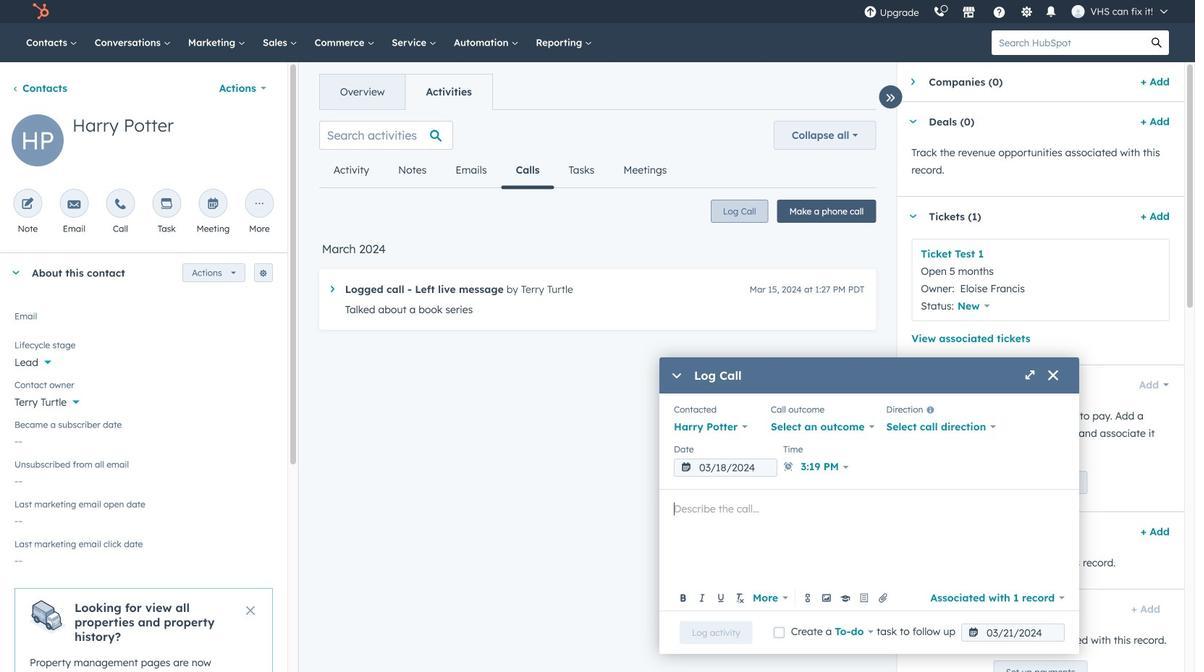 Task type: describe. For each thing, give the bounding box(es) containing it.
0 vertical spatial caret image
[[912, 78, 915, 86]]

1 -- text field from the top
[[14, 428, 273, 451]]

MM/DD/YYYY text field
[[962, 624, 1066, 642]]

note image
[[21, 198, 34, 212]]

1 vertical spatial caret image
[[909, 608, 918, 612]]

0 vertical spatial caret image
[[909, 120, 918, 124]]

Search HubSpot search field
[[992, 30, 1145, 55]]

3 -- text field from the top
[[14, 508, 273, 531]]

expand dialog image
[[1025, 371, 1037, 382]]

MM/DD/YYYY text field
[[674, 459, 778, 477]]

task image
[[160, 198, 173, 212]]

marketplaces image
[[963, 7, 976, 20]]

close dialog image
[[1048, 371, 1060, 382]]

email image
[[68, 198, 81, 212]]



Task type: locate. For each thing, give the bounding box(es) containing it.
4 -- text field from the top
[[14, 548, 273, 571]]

meeting image
[[207, 198, 220, 212]]

1 vertical spatial caret image
[[909, 215, 918, 218]]

feed
[[308, 109, 888, 348]]

2 -- text field from the top
[[14, 468, 273, 491]]

caret image
[[912, 78, 915, 86], [909, 608, 918, 612]]

terry turtle image
[[1072, 5, 1085, 18]]

Search activities search field
[[319, 121, 453, 150]]

-- text field
[[14, 428, 273, 451], [14, 468, 273, 491], [14, 508, 273, 531], [14, 548, 273, 571]]

2 vertical spatial caret image
[[12, 271, 20, 275]]

tab list
[[319, 153, 682, 188]]

navigation
[[319, 74, 493, 110]]

minimize dialog image
[[671, 371, 683, 382]]

menu
[[857, 0, 1179, 23]]

more image
[[253, 198, 266, 212]]

caret image
[[909, 120, 918, 124], [909, 215, 918, 218], [12, 271, 20, 275]]

close image
[[246, 607, 255, 616]]

alert
[[14, 589, 273, 673]]

manage card settings image
[[259, 270, 268, 279]]

call image
[[114, 198, 127, 212]]



Task type: vqa. For each thing, say whether or not it's contained in the screenshot.
rightmost -
no



